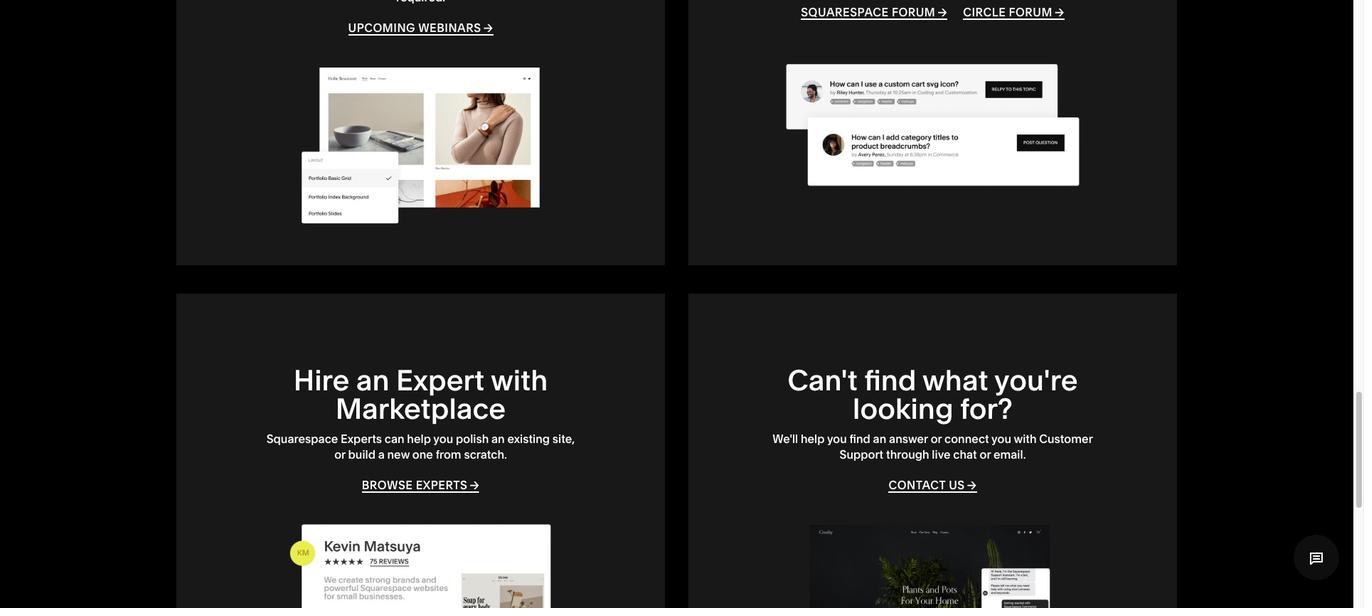 Task type: describe. For each thing, give the bounding box(es) containing it.
scratch.
[[464, 447, 507, 462]]

webinars
[[418, 21, 481, 35]]

customer
[[1039, 432, 1093, 446]]

new
[[387, 447, 410, 462]]

1 horizontal spatial or
[[931, 432, 942, 446]]

answer
[[889, 432, 928, 446]]

marketplace
[[336, 391, 506, 426]]

connect
[[945, 432, 989, 446]]

upcoming
[[348, 21, 416, 35]]

squarespace forum →
[[801, 5, 948, 19]]

circle
[[963, 5, 1006, 19]]

can't
[[788, 363, 858, 398]]

you inside hire an expert with marketplace squarespace experts can help you polish an existing site, or build a new one from scratch.
[[433, 432, 453, 446]]

circle forum →
[[963, 5, 1065, 19]]

1 vertical spatial experts
[[416, 478, 468, 492]]

we'll
[[773, 432, 798, 446]]

a
[[378, 447, 385, 462]]

with inside hire an expert with marketplace squarespace experts can help you polish an existing site, or build a new one from scratch.
[[491, 363, 548, 398]]

can't find what you're looking for? we'll help you find an answer or connect you with customer support through live chat or email.
[[773, 363, 1093, 462]]

experts inside hire an expert with marketplace squarespace experts can help you polish an existing site, or build a new one from scratch.
[[341, 432, 382, 446]]

→ for circle forum →
[[1055, 5, 1065, 19]]

2 horizontal spatial or
[[980, 447, 991, 462]]

→ for contact us →
[[967, 478, 977, 492]]

a squarespace website with the squarespace customer service chatbot open on the screen image
[[772, 515, 1094, 608]]

a screenshot of editing tools on the squarespace platform image
[[260, 57, 582, 233]]

an example of a squarespace expert's bio image
[[260, 515, 582, 608]]

polish
[[456, 432, 489, 446]]

help inside can't find what you're looking for? we'll help you find an answer or connect you with customer support through live chat or email.
[[801, 432, 825, 446]]

→ for squarespace forum →
[[938, 5, 948, 19]]

0 horizontal spatial an
[[356, 363, 389, 398]]

through
[[886, 447, 929, 462]]

site,
[[553, 432, 575, 446]]

0 vertical spatial find
[[864, 363, 916, 398]]

forum for squarespace forum
[[892, 5, 936, 19]]

3 you from the left
[[992, 432, 1011, 446]]

existing
[[507, 432, 550, 446]]



Task type: locate. For each thing, give the bounding box(es) containing it.
experts down from at the bottom of page
[[416, 478, 468, 492]]

email.
[[994, 447, 1026, 462]]

forum left circle
[[892, 5, 936, 19]]

help
[[407, 432, 431, 446], [801, 432, 825, 446]]

can
[[385, 432, 404, 446]]

1 horizontal spatial help
[[801, 432, 825, 446]]

an up support
[[873, 432, 887, 446]]

you
[[433, 432, 453, 446], [827, 432, 847, 446], [992, 432, 1011, 446]]

build
[[348, 447, 376, 462]]

or left build at the bottom left
[[334, 447, 346, 462]]

an
[[356, 363, 389, 398], [492, 432, 505, 446], [873, 432, 887, 446]]

or up live
[[931, 432, 942, 446]]

hire
[[294, 363, 350, 398]]

→ for upcoming webinars →
[[484, 21, 493, 35]]

2 horizontal spatial you
[[992, 432, 1011, 446]]

an up scratch.
[[492, 432, 505, 446]]

you up support
[[827, 432, 847, 446]]

experts
[[341, 432, 382, 446], [416, 478, 468, 492]]

find
[[864, 363, 916, 398], [850, 432, 871, 446]]

2 you from the left
[[827, 432, 847, 446]]

experts up build at the bottom left
[[341, 432, 382, 446]]

1 horizontal spatial you
[[827, 432, 847, 446]]

→
[[938, 5, 948, 19], [1055, 5, 1065, 19], [484, 21, 493, 35], [470, 478, 480, 492], [967, 478, 977, 492]]

examples of questions in the squarespace community forum image
[[772, 42, 1094, 218]]

1 help from the left
[[407, 432, 431, 446]]

1 vertical spatial with
[[1014, 432, 1037, 446]]

1 horizontal spatial with
[[1014, 432, 1037, 446]]

squarespace inside hire an expert with marketplace squarespace experts can help you polish an existing site, or build a new one from scratch.
[[267, 432, 338, 446]]

0 horizontal spatial with
[[491, 363, 548, 398]]

chat
[[953, 447, 977, 462]]

from
[[436, 447, 461, 462]]

1 vertical spatial squarespace
[[267, 432, 338, 446]]

an right hire
[[356, 363, 389, 398]]

0 vertical spatial squarespace
[[801, 5, 889, 19]]

help up one at the left bottom of page
[[407, 432, 431, 446]]

forum for circle forum
[[1009, 5, 1053, 19]]

what
[[923, 363, 988, 398]]

find up the answer
[[864, 363, 916, 398]]

find up support
[[850, 432, 871, 446]]

0 horizontal spatial or
[[334, 447, 346, 462]]

0 vertical spatial with
[[491, 363, 548, 398]]

1 forum from the left
[[892, 5, 936, 19]]

or
[[931, 432, 942, 446], [334, 447, 346, 462], [980, 447, 991, 462]]

for?
[[960, 391, 1013, 426]]

1 horizontal spatial forum
[[1009, 5, 1053, 19]]

upcoming webinars →
[[348, 21, 493, 35]]

2 forum from the left
[[1009, 5, 1053, 19]]

0 horizontal spatial experts
[[341, 432, 382, 446]]

1 horizontal spatial squarespace
[[801, 5, 889, 19]]

with up existing
[[491, 363, 548, 398]]

you up email.
[[992, 432, 1011, 446]]

forum right circle
[[1009, 5, 1053, 19]]

2 horizontal spatial an
[[873, 432, 887, 446]]

looking
[[853, 391, 954, 426]]

0 horizontal spatial help
[[407, 432, 431, 446]]

contact
[[889, 478, 946, 492]]

squarespace
[[801, 5, 889, 19], [267, 432, 338, 446]]

1 horizontal spatial experts
[[416, 478, 468, 492]]

→ for browse experts →
[[470, 478, 480, 492]]

hire an expert with marketplace squarespace experts can help you polish an existing site, or build a new one from scratch.
[[267, 363, 575, 462]]

contact us →
[[889, 478, 977, 492]]

browse
[[362, 478, 413, 492]]

1 vertical spatial find
[[850, 432, 871, 446]]

0 horizontal spatial forum
[[892, 5, 936, 19]]

with inside can't find what you're looking for? we'll help you find an answer or connect you with customer support through live chat or email.
[[1014, 432, 1037, 446]]

live
[[932, 447, 951, 462]]

browse experts →
[[362, 478, 480, 492]]

with
[[491, 363, 548, 398], [1014, 432, 1037, 446]]

forum
[[892, 5, 936, 19], [1009, 5, 1053, 19]]

help right the we'll
[[801, 432, 825, 446]]

0 vertical spatial experts
[[341, 432, 382, 446]]

0 horizontal spatial squarespace
[[267, 432, 338, 446]]

with up email.
[[1014, 432, 1037, 446]]

0 horizontal spatial you
[[433, 432, 453, 446]]

us
[[949, 478, 965, 492]]

you up from at the bottom of page
[[433, 432, 453, 446]]

an inside can't find what you're looking for? we'll help you find an answer or connect you with customer support through live chat or email.
[[873, 432, 887, 446]]

you're
[[994, 363, 1078, 398]]

2 help from the left
[[801, 432, 825, 446]]

or inside hire an expert with marketplace squarespace experts can help you polish an existing site, or build a new one from scratch.
[[334, 447, 346, 462]]

support
[[840, 447, 884, 462]]

or right chat
[[980, 447, 991, 462]]

1 you from the left
[[433, 432, 453, 446]]

1 horizontal spatial an
[[492, 432, 505, 446]]

expert
[[396, 363, 485, 398]]

one
[[412, 447, 433, 462]]

help inside hire an expert with marketplace squarespace experts can help you polish an existing site, or build a new one from scratch.
[[407, 432, 431, 446]]



Task type: vqa. For each thing, say whether or not it's contained in the screenshot.
Can't
yes



